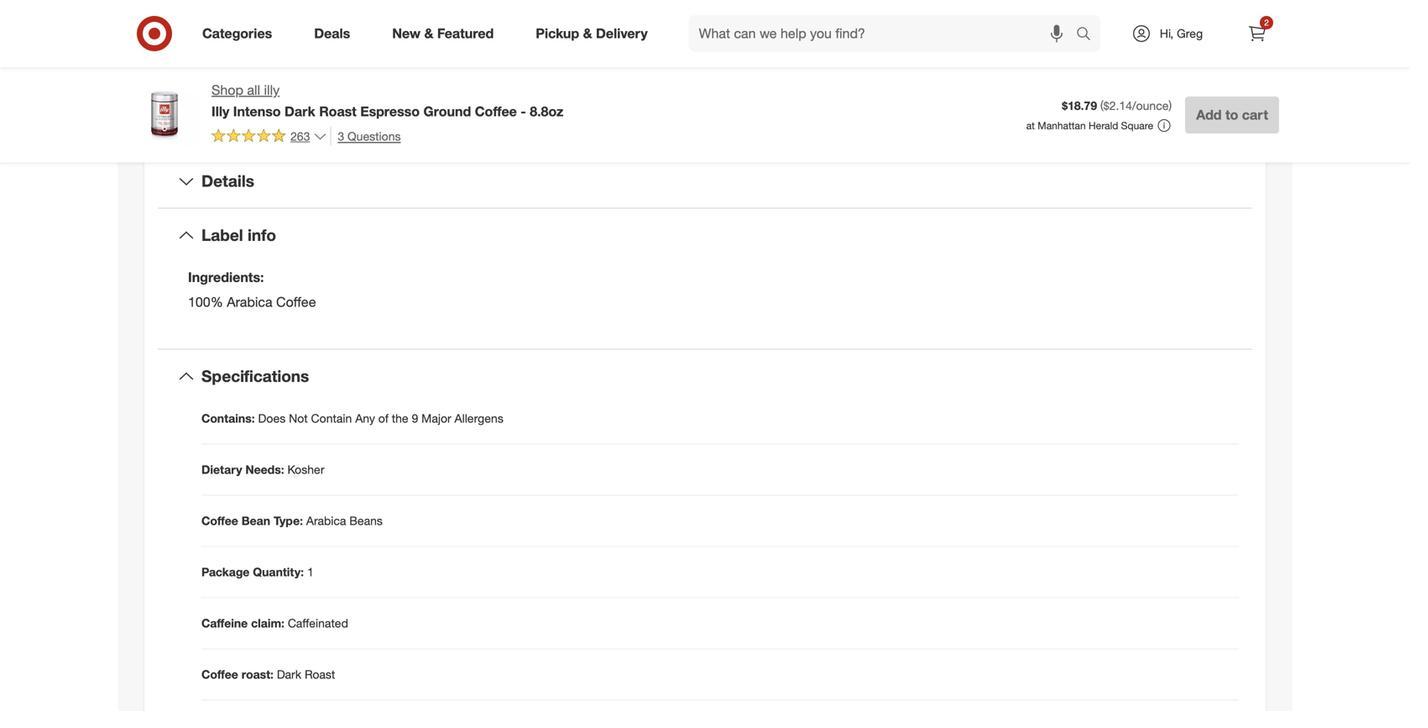 Task type: vqa. For each thing, say whether or not it's contained in the screenshot.


Task type: locate. For each thing, give the bounding box(es) containing it.
illy
[[212, 103, 229, 120]]

)
[[1169, 98, 1172, 113]]

dark
[[285, 103, 315, 120], [277, 667, 301, 682]]

bean
[[242, 513, 270, 528]]

0 vertical spatial roast
[[319, 103, 357, 120]]

roast up 3
[[319, 103, 357, 120]]

espresso
[[360, 103, 420, 120]]

ingredients:
[[188, 269, 264, 285]]

specifications
[[201, 366, 309, 386]]

$18.79 ( $2.14 /ounce )
[[1062, 98, 1172, 113]]

0 horizontal spatial &
[[424, 25, 434, 42]]

(
[[1101, 98, 1104, 113]]

0 vertical spatial dark
[[285, 103, 315, 120]]

illy
[[264, 82, 280, 98]]

add to cart button
[[1186, 96, 1279, 133]]

263 link
[[212, 127, 327, 147]]

1 vertical spatial roast
[[305, 667, 335, 682]]

type:
[[274, 513, 303, 528]]

questions
[[348, 129, 401, 143]]

arabica
[[227, 294, 272, 310]]

all
[[247, 82, 260, 98]]

claim:
[[251, 616, 285, 630]]

2 vertical spatial coffee
[[201, 667, 238, 682]]

dark inside shop all illy illy intenso dark roast espresso ground coffee - 8.8oz
[[285, 103, 315, 120]]

&
[[424, 25, 434, 42], [583, 25, 592, 42]]

/ounce
[[1132, 98, 1169, 113]]

deals
[[314, 25, 350, 42]]

quantity:
[[253, 564, 304, 579]]

roast:
[[242, 667, 274, 682]]

package quantity: 1
[[201, 564, 314, 579]]

$2.14
[[1104, 98, 1132, 113]]

pickup
[[536, 25, 579, 42]]

categories link
[[188, 15, 293, 52]]

major
[[422, 411, 451, 426]]

coffee bean type: arabica beans
[[201, 513, 383, 528]]

roast
[[319, 103, 357, 120], [305, 667, 335, 682]]

roast inside shop all illy illy intenso dark roast espresso ground coffee - 8.8oz
[[319, 103, 357, 120]]

new & featured link
[[378, 15, 515, 52]]

show
[[350, 36, 384, 53]]

-
[[521, 103, 526, 120]]

delivery
[[596, 25, 648, 42]]

3 questions
[[338, 129, 401, 143]]

caffeine claim: caffeinated
[[201, 616, 348, 630]]

dark up the 263
[[285, 103, 315, 120]]

coffee left -
[[475, 103, 517, 120]]

contain
[[311, 411, 352, 426]]

9
[[412, 411, 418, 426]]

& right pickup
[[583, 25, 592, 42]]

details
[[201, 171, 254, 191]]

kosher
[[288, 462, 324, 477]]

does
[[258, 411, 286, 426]]

1 & from the left
[[424, 25, 434, 42]]

to
[[1226, 106, 1239, 123]]

coffee left bean
[[201, 513, 238, 528]]

coffee inside shop all illy illy intenso dark roast espresso ground coffee - 8.8oz
[[475, 103, 517, 120]]

& for pickup
[[583, 25, 592, 42]]

label info
[[201, 226, 276, 245]]

herald
[[1089, 119, 1118, 132]]

coffee left roast:
[[201, 667, 238, 682]]

show more images
[[350, 36, 466, 53]]

pickup & delivery link
[[522, 15, 669, 52]]

shop all illy illy intenso dark roast espresso ground coffee - 8.8oz
[[212, 82, 564, 120]]

greg
[[1177, 26, 1203, 41]]

categories
[[202, 25, 272, 42]]

contains: does not contain any of the 9 major allergens
[[201, 411, 504, 426]]

dark right roast:
[[277, 667, 301, 682]]

search
[[1069, 27, 1109, 43]]

0 vertical spatial coffee
[[475, 103, 517, 120]]

contains:
[[201, 411, 255, 426]]

2 & from the left
[[583, 25, 592, 42]]

manhattan
[[1038, 119, 1086, 132]]

1 horizontal spatial &
[[583, 25, 592, 42]]

& right new
[[424, 25, 434, 42]]

263
[[290, 129, 310, 143]]

more
[[388, 36, 419, 53]]

roast down caffeinated in the bottom of the page
[[305, 667, 335, 682]]

coffee
[[475, 103, 517, 120], [201, 513, 238, 528], [201, 667, 238, 682]]

2 link
[[1239, 15, 1276, 52]]

cart
[[1242, 106, 1268, 123]]

1 vertical spatial coffee
[[201, 513, 238, 528]]



Task type: describe. For each thing, give the bounding box(es) containing it.
label info button
[[158, 209, 1253, 262]]

add
[[1196, 106, 1222, 123]]

any
[[355, 411, 375, 426]]

advertisement region
[[725, 0, 1279, 31]]

show more images button
[[339, 26, 477, 63]]

1 vertical spatial dark
[[277, 667, 301, 682]]

package
[[201, 564, 250, 579]]

not
[[289, 411, 308, 426]]

at
[[1026, 119, 1035, 132]]

add to cart
[[1196, 106, 1268, 123]]

coffee
[[276, 294, 316, 310]]

& for new
[[424, 25, 434, 42]]

ground
[[424, 103, 471, 120]]

coffee roast: dark roast
[[201, 667, 335, 682]]

dietary needs: kosher
[[201, 462, 324, 477]]

search button
[[1069, 15, 1109, 55]]

needs:
[[245, 462, 284, 477]]

deals link
[[300, 15, 371, 52]]

featured
[[437, 25, 494, 42]]

8.8oz
[[530, 103, 564, 120]]

label
[[201, 226, 243, 245]]

2
[[1264, 17, 1269, 28]]

info
[[248, 226, 276, 245]]

3
[[338, 129, 344, 143]]

ingredients: 100% arabica coffee
[[188, 269, 316, 310]]

image gallery element
[[131, 0, 685, 63]]

of
[[378, 411, 389, 426]]

hi,
[[1160, 26, 1174, 41]]

What can we help you find? suggestions appear below search field
[[689, 15, 1080, 52]]

caffeinated
[[288, 616, 348, 630]]

beans
[[349, 513, 383, 528]]

3 questions link
[[330, 127, 401, 146]]

shop
[[212, 82, 243, 98]]

arabica
[[306, 513, 346, 528]]

dietary
[[201, 462, 242, 477]]

caffeine
[[201, 616, 248, 630]]

new & featured
[[392, 25, 494, 42]]

specifications button
[[158, 350, 1253, 403]]

coffee for coffee bean type: arabica beans
[[201, 513, 238, 528]]

the
[[392, 411, 409, 426]]

sponsored
[[1230, 33, 1279, 45]]

image of illy intenso dark roast espresso ground coffee - 8.8oz image
[[131, 81, 198, 148]]

hi, greg
[[1160, 26, 1203, 41]]

square
[[1121, 119, 1154, 132]]

allergens
[[455, 411, 504, 426]]

at manhattan herald square
[[1026, 119, 1154, 132]]

new
[[392, 25, 421, 42]]

coffee for coffee roast: dark roast
[[201, 667, 238, 682]]

$18.79
[[1062, 98, 1097, 113]]

pickup & delivery
[[536, 25, 648, 42]]

intenso
[[233, 103, 281, 120]]

1
[[307, 564, 314, 579]]

images
[[422, 36, 466, 53]]

100%
[[188, 294, 223, 310]]

details button
[[158, 154, 1253, 208]]



